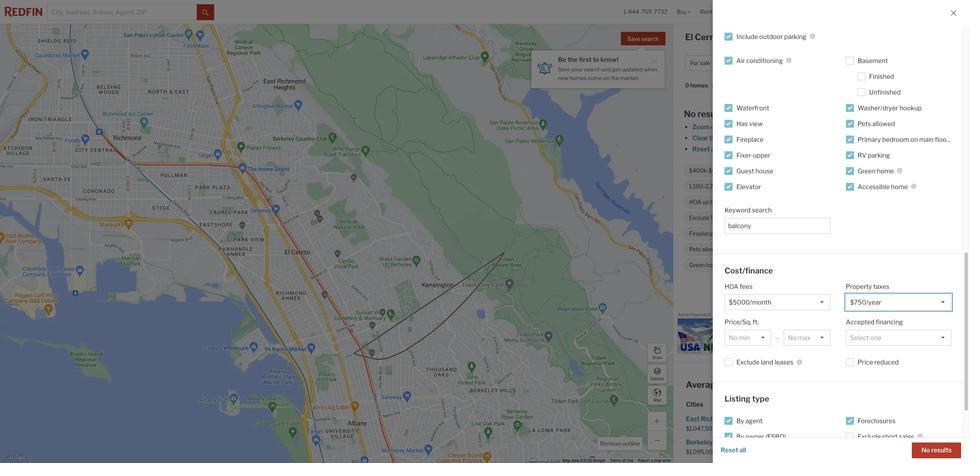 Task type: describe. For each thing, give the bounding box(es) containing it.
foreclosures
[[858, 417, 896, 425]]

rv parking
[[858, 152, 890, 159]]

hoa up to $5,000/month
[[689, 199, 755, 206]]

taxes
[[874, 283, 890, 291]]

on inside save your search and get updated when new homes come on the market.
[[603, 75, 610, 81]]

communities
[[722, 215, 756, 221]]

results inside no results button
[[932, 447, 952, 454]]

property taxes
[[846, 283, 890, 291]]

finished
[[869, 73, 894, 80]]

terms of use link
[[610, 459, 634, 463]]

cities
[[686, 401, 704, 409]]

7732
[[654, 8, 668, 15]]

heights
[[733, 416, 756, 423]]

$4.5m for remove $400k-$4.5m icon to the left
[[709, 167, 725, 174]]

for inside east richmond heights homes for sale $1,047,500
[[779, 416, 788, 423]]

1 homes for sale link from the top
[[821, 414, 952, 425]]

home right remove coming soon, under contract/pending image
[[891, 183, 908, 191]]

ba
[[882, 60, 888, 66]]

0 horizontal spatial green home
[[689, 262, 721, 269]]

on for primary bedroom on main
[[780, 230, 787, 237]]

1-844-759-7732 link
[[624, 8, 668, 15]]

redfin listings only
[[858, 449, 913, 456]]

include
[[737, 33, 758, 40]]

0 vertical spatial cerrito,
[[695, 32, 726, 42]]

options
[[650, 376, 665, 381]]

exclude for exclude land leases
[[737, 359, 760, 366]]

cost/finance
[[725, 266, 773, 275]]

search for save search
[[642, 35, 659, 42]]

el cerrito
[[839, 289, 867, 297]]

for sale
[[691, 60, 710, 66]]

•
[[712, 83, 714, 89]]

first
[[579, 56, 592, 63]]

for left sale
[[773, 32, 785, 42]]

primary for primary bedroom on main
[[734, 230, 755, 237]]

1 horizontal spatial ca
[[838, 380, 851, 390]]

remove
[[746, 146, 768, 153]]

0 vertical spatial pets
[[858, 120, 871, 128]]

save search
[[628, 35, 659, 42]]

homes inside "zoom out clear the map boundary reset all filters or remove one of your filters below to see more homes"
[[878, 146, 898, 153]]

hoa fees
[[725, 283, 753, 291]]

ad region
[[678, 318, 965, 354]]

$629,000
[[821, 426, 848, 432]]

when
[[644, 66, 658, 73]]

under
[[794, 183, 809, 190]]

1 filters from the left
[[719, 146, 737, 153]]

homes inside homes for sale $629,000
[[844, 416, 864, 423]]

0 vertical spatial pets allowed
[[858, 120, 895, 128]]

the inside save your search and get updated when new homes come on the market.
[[611, 75, 619, 81]]

redfin for redfin link
[[776, 289, 796, 297]]

has view
[[737, 120, 763, 128]]

homes for sale
[[857, 439, 900, 447]]

data
[[571, 459, 579, 463]]

main for primary bedroom on main floor
[[920, 136, 934, 143]]

owner
[[746, 433, 764, 441]]

$400k- for remove $400k-$4.5m icon within $400k-$4.5m button
[[734, 60, 754, 66]]

reset all
[[721, 447, 746, 454]]

report a map error
[[638, 459, 671, 463]]

berkeley homes for sale $1,095,000
[[686, 439, 757, 456]]

City, Address, School, Agent, ZIP search field
[[47, 4, 197, 20]]

list box for hoa fees
[[725, 295, 830, 310]]

search inside save your search and get updated when new homes come on the market.
[[584, 66, 601, 73]]

2 vertical spatial to
[[710, 199, 716, 206]]

california
[[803, 289, 831, 297]]

your inside save your search and get updated when new homes come on the market.
[[572, 66, 583, 73]]

$4.5m for remove $400k-$4.5m icon within $400k-$4.5m button
[[754, 60, 771, 66]]

studio+ for studio+
[[747, 167, 767, 174]]

sq.
[[722, 183, 729, 190]]

richmond
[[701, 416, 731, 423]]

list box for property taxes
[[846, 295, 952, 310]]

$400k-$4.5m button
[[729, 55, 780, 71]]

price/sq. ft.
[[725, 319, 759, 326]]

home up redfin link
[[771, 262, 786, 269]]

0 horizontal spatial of
[[622, 459, 626, 463]]

el for el cerrito
[[839, 289, 845, 297]]

pool
[[806, 215, 817, 221]]

remove townhouse, land image
[[878, 168, 883, 173]]

california link
[[803, 289, 831, 297]]

townhouse, land
[[788, 60, 833, 66]]

0 vertical spatial ft.
[[730, 183, 736, 190]]

list box for accepted financing
[[846, 330, 952, 346]]

0 horizontal spatial parking
[[784, 33, 807, 40]]

sale inside the berkeley homes for sale $1,095,000
[[746, 439, 757, 447]]

to inside dialog
[[593, 56, 599, 63]]

sales
[[899, 433, 914, 441]]

0 vertical spatial green home
[[858, 167, 894, 175]]

coming
[[758, 183, 778, 190]]

the inside "zoom out clear the map boundary reset all filters or remove one of your filters below to see more homes"
[[710, 134, 719, 142]]

out
[[711, 123, 721, 131]]

construction
[[752, 449, 789, 456]]

basement
[[858, 57, 888, 64]]

0 vertical spatial results
[[698, 109, 726, 119]]

1 horizontal spatial ft.
[[753, 319, 759, 326]]

1 vertical spatial accessible
[[742, 262, 770, 269]]

home down rv parking at top right
[[877, 167, 894, 175]]

0 vertical spatial waterfront
[[737, 104, 769, 112]]

bedroom for primary bedroom on main
[[756, 230, 779, 237]]

55+
[[711, 215, 721, 221]]

to inside "zoom out clear the map boundary reset all filters or remove one of your filters below to see more homes"
[[842, 146, 848, 153]]

search for keyword search
[[752, 206, 772, 214]]

map for map data ©2023 google
[[563, 459, 570, 463]]

air
[[737, 57, 745, 64]]

save for save your search and get updated when new homes come on the market.
[[558, 66, 571, 73]]

east richmond heights homes for sale $1,047,500
[[686, 416, 801, 432]]

advertisement
[[678, 312, 711, 318]]

google image
[[2, 453, 28, 463]]

hookup
[[900, 104, 922, 112]]

and
[[602, 66, 611, 73]]

error
[[663, 459, 671, 463]]

soon,
[[779, 183, 793, 190]]

homes inside the berkeley homes for sale $1,095,000
[[714, 439, 734, 447]]

1 vertical spatial cerrito,
[[805, 380, 836, 390]]

759-
[[641, 8, 654, 15]]

submit search image
[[202, 9, 209, 16]]

1 vertical spatial fireplace
[[689, 230, 713, 237]]

price
[[858, 359, 873, 366]]

studio+ for studio+ / 4+ ba
[[849, 60, 869, 66]]

of inside "zoom out clear the map boundary reset all filters or remove one of your filters below to see more homes"
[[782, 146, 788, 153]]

draw
[[653, 355, 662, 360]]

clear
[[693, 134, 708, 142]]

reset inside reset all button
[[721, 447, 738, 454]]

townhouse, for townhouse, land
[[788, 60, 819, 66]]

save your search and get updated when new homes come on the market.
[[558, 66, 658, 81]]

conditioning
[[747, 57, 783, 64]]

has
[[737, 120, 748, 128]]

1-844-759-7732
[[624, 8, 668, 15]]

1 horizontal spatial accessible
[[858, 183, 890, 191]]

0 vertical spatial fireplace
[[737, 136, 764, 143]]

0 vertical spatial no results
[[684, 109, 726, 119]]

1 vertical spatial $400k-$4.5m
[[689, 167, 725, 174]]

1 horizontal spatial waterfront
[[822, 230, 851, 237]]

save for save search
[[628, 35, 640, 42]]

be the first to know!
[[558, 56, 619, 63]]

1 horizontal spatial parking
[[868, 152, 890, 159]]

2 filters from the left
[[804, 146, 821, 153]]

remove exclude 55+ communities image
[[760, 216, 765, 220]]

2 homes for sale link from the top
[[821, 437, 952, 448]]

0 horizontal spatial pets
[[689, 246, 701, 253]]

your inside "zoom out clear the map boundary reset all filters or remove one of your filters below to see more homes"
[[790, 146, 803, 153]]

see
[[849, 146, 860, 153]]

know!
[[601, 56, 619, 63]]

keyword
[[725, 206, 751, 214]]

remove green home image
[[725, 263, 729, 268]]

save search button
[[621, 32, 666, 45]]

0 vertical spatial green
[[858, 167, 876, 175]]

primary for primary bedroom on main floor
[[858, 136, 881, 143]]

1 horizontal spatial el
[[795, 380, 803, 390]]



Task type: locate. For each thing, give the bounding box(es) containing it.
—
[[775, 335, 780, 342]]

ft. right sq. at the right of the page
[[730, 183, 736, 190]]

2 horizontal spatial the
[[710, 134, 719, 142]]

hoa for hoa fees
[[725, 283, 739, 291]]

$1,095,000
[[686, 449, 717, 456]]

land for townhouse,
[[864, 167, 875, 174]]

el left the cerrito
[[839, 289, 845, 297]]

exclude land leases
[[737, 359, 794, 366]]

new
[[558, 75, 569, 81]]

0 vertical spatial report
[[948, 314, 960, 318]]

1 vertical spatial $400k-
[[689, 167, 709, 174]]

report for report a map error
[[638, 459, 650, 463]]

0 horizontal spatial studio+
[[747, 167, 767, 174]]

results right only
[[932, 447, 952, 454]]

2 by from the top
[[737, 433, 744, 441]]

sale up listings at the bottom right of page
[[888, 439, 900, 447]]

land left leases
[[761, 359, 774, 366]]

1 horizontal spatial no results
[[922, 447, 952, 454]]

type
[[752, 394, 769, 404]]

/
[[871, 60, 873, 66]]

0 horizontal spatial the
[[568, 56, 578, 63]]

0 horizontal spatial waterfront
[[737, 104, 769, 112]]

0 vertical spatial redfin
[[776, 289, 796, 297]]

get
[[612, 66, 621, 73]]

0 horizontal spatial ft.
[[730, 183, 736, 190]]

for up reset all on the bottom right
[[736, 439, 744, 447]]

0 horizontal spatial land
[[761, 359, 774, 366]]

berkeley
[[686, 439, 713, 447]]

search up remove exclude 55+ communities icon
[[752, 206, 772, 214]]

waterfront up view
[[737, 104, 769, 112]]

0 horizontal spatial on
[[603, 75, 610, 81]]

sale up exclude short sales
[[875, 416, 887, 423]]

map data ©2023 google
[[563, 459, 606, 463]]

map
[[653, 398, 661, 402], [563, 459, 570, 463]]

filters left 'below'
[[804, 146, 821, 153]]

2 horizontal spatial exclude
[[858, 433, 881, 441]]

homes up redfin listings only
[[857, 439, 877, 447]]

redfin left california
[[776, 289, 796, 297]]

1 vertical spatial waterfront
[[822, 230, 851, 237]]

0 vertical spatial ca
[[728, 32, 741, 42]]

fireplace up remove
[[737, 136, 764, 143]]

0 vertical spatial parking
[[784, 33, 807, 40]]

$400k-$4.5m up 1,100-2,750 sq. ft.
[[689, 167, 725, 174]]

green left "remove green home" image
[[689, 262, 705, 269]]

0 vertical spatial save
[[628, 35, 640, 42]]

1 horizontal spatial save
[[628, 35, 640, 42]]

price reduced
[[858, 359, 899, 366]]

green home
[[858, 167, 894, 175], [689, 262, 721, 269]]

sale inside east richmond heights homes for sale $1,047,500
[[789, 416, 801, 423]]

accessible home
[[858, 183, 908, 191], [742, 262, 786, 269]]

land left remove townhouse, land icon at the right of page
[[864, 167, 875, 174]]

primary bedroom on main floor
[[858, 136, 949, 143]]

$400k- inside button
[[734, 60, 754, 66]]

0 vertical spatial the
[[568, 56, 578, 63]]

0 vertical spatial map
[[721, 134, 734, 142]]

1 vertical spatial ca
[[838, 380, 851, 390]]

1 vertical spatial the
[[611, 75, 619, 81]]

1 vertical spatial studio+
[[747, 167, 767, 174]]

search inside button
[[642, 35, 659, 42]]

agent
[[746, 417, 763, 425]]

1 horizontal spatial all
[[740, 447, 746, 454]]

reset right $1,095,000
[[721, 447, 738, 454]]

1 vertical spatial allowed
[[702, 246, 722, 253]]

report inside button
[[948, 314, 960, 318]]

accessible home down remove townhouse, land icon at the right of page
[[858, 183, 908, 191]]

list box down price/sq. ft.
[[725, 330, 771, 346]]

for up exclude short sales
[[865, 416, 874, 423]]

exclude down foreclosures
[[858, 433, 881, 441]]

save inside save your search and get updated when new homes come on the market.
[[558, 66, 571, 73]]

el up for
[[685, 32, 693, 42]]

redfin down "homes for sale"
[[858, 449, 877, 456]]

studio+ / 4+ ba button
[[844, 55, 896, 71]]

0 horizontal spatial redfin
[[776, 289, 796, 297]]

exclude short sales
[[858, 433, 914, 441]]

reset
[[693, 146, 710, 153], [721, 447, 738, 454]]

rv
[[858, 152, 867, 159]]

no inside no results button
[[922, 447, 930, 454]]

remove $400k-$4.5m image
[[769, 61, 774, 65], [730, 168, 735, 173]]

0 horizontal spatial save
[[558, 66, 571, 73]]

$4.5m inside button
[[754, 60, 771, 66]]

main left remove primary bedroom on main image
[[788, 230, 801, 237]]

0 vertical spatial map
[[653, 398, 661, 402]]

no results inside button
[[922, 447, 952, 454]]

remove studio+ / 4+ ba image
[[886, 61, 890, 65]]

washer/dryer hookup
[[858, 104, 922, 112]]

1 horizontal spatial townhouse,
[[832, 167, 862, 174]]

home up listing
[[722, 380, 746, 390]]

bedroom down e.g. office, balcony, modern text field
[[756, 230, 779, 237]]

4+
[[874, 60, 881, 66]]

average
[[686, 380, 721, 390]]

search up come on the right top of the page
[[584, 66, 601, 73]]

air conditioning
[[737, 57, 783, 64]]

el
[[685, 32, 693, 42], [839, 289, 845, 297], [795, 380, 803, 390]]

draw button
[[648, 343, 667, 363]]

terms of use
[[610, 459, 634, 463]]

financing
[[876, 319, 903, 326]]

for
[[691, 60, 699, 66]]

sale right for
[[700, 60, 710, 66]]

to
[[593, 56, 599, 63], [842, 146, 848, 153], [710, 199, 716, 206]]

1 vertical spatial $4.5m
[[709, 167, 725, 174]]

be the first to know! dialog
[[531, 46, 665, 88]]

no results button
[[912, 443, 961, 459]]

land
[[820, 60, 833, 66]]

homes right 0
[[690, 82, 708, 89]]

no results right only
[[922, 447, 952, 454]]

0 horizontal spatial $400k-
[[689, 167, 709, 174]]

1 horizontal spatial pets
[[858, 120, 871, 128]]

homes up by owner (fsbo)
[[758, 416, 778, 423]]

on for primary bedroom on main floor
[[911, 136, 918, 143]]

el for el cerrito, ca homes for sale
[[685, 32, 693, 42]]

0 horizontal spatial filters
[[719, 146, 737, 153]]

outline
[[623, 441, 640, 447]]

reduced
[[875, 359, 899, 366]]

for inside the berkeley homes for sale $1,095,000
[[736, 439, 744, 447]]

studio+ left /
[[849, 60, 869, 66]]

townhouse, up contract/pending
[[832, 167, 862, 174]]

all down clear the map boundary button
[[711, 146, 718, 153]]

1 vertical spatial redfin
[[858, 449, 877, 456]]

1 horizontal spatial green home
[[858, 167, 894, 175]]

save inside button
[[628, 35, 640, 42]]

0 vertical spatial studio+
[[849, 60, 869, 66]]

to right the first
[[593, 56, 599, 63]]

accepted
[[846, 319, 875, 326]]

main for primary bedroom on main
[[788, 230, 801, 237]]

cerrito, up "cities" 'heading'
[[805, 380, 836, 390]]

0 vertical spatial no
[[684, 109, 696, 119]]

homes down primary bedroom on main floor
[[878, 146, 898, 153]]

0 horizontal spatial no
[[684, 109, 696, 119]]

redfin for redfin listings only
[[858, 449, 877, 456]]

homes up $629,000
[[844, 416, 864, 423]]

report ad
[[948, 314, 965, 318]]

$5,000/month
[[717, 199, 755, 206]]

or
[[739, 146, 745, 153]]

private
[[786, 215, 804, 221]]

homes inside save your search and get updated when new homes come on the market.
[[570, 75, 587, 81]]

sale inside "button"
[[700, 60, 710, 66]]

green home down rv parking at top right
[[858, 167, 894, 175]]

sale inside homes for sale $629,000
[[875, 416, 887, 423]]

on down the and
[[603, 75, 610, 81]]

keyword search
[[725, 206, 772, 214]]

no up zoom
[[684, 109, 696, 119]]

(fsbo)
[[766, 433, 786, 441]]

ft. right 'price/sq.'
[[753, 319, 759, 326]]

report left ad
[[948, 314, 960, 318]]

remove $400k-$4.5m image down outdoor
[[769, 61, 774, 65]]

by left agent
[[737, 417, 744, 425]]

0 vertical spatial of
[[782, 146, 788, 153]]

ca up "cities" 'heading'
[[838, 380, 851, 390]]

land for exclude
[[761, 359, 774, 366]]

primary up the more
[[858, 136, 881, 143]]

0 vertical spatial to
[[593, 56, 599, 63]]

map inside "zoom out clear the map boundary reset all filters or remove one of your filters below to see more homes"
[[721, 134, 734, 142]]

1 horizontal spatial hoa
[[725, 283, 739, 291]]

1 vertical spatial exclude
[[737, 359, 760, 366]]

0 vertical spatial $4.5m
[[754, 60, 771, 66]]

house
[[756, 167, 774, 175]]

results up 'out'
[[698, 109, 726, 119]]

0 horizontal spatial no results
[[684, 109, 726, 119]]

pets allowed
[[858, 120, 895, 128], [689, 246, 722, 253]]

1 vertical spatial primary
[[734, 230, 755, 237]]

1 horizontal spatial search
[[642, 35, 659, 42]]

1 vertical spatial el
[[839, 289, 845, 297]]

1 vertical spatial green
[[689, 262, 705, 269]]

studio+ / 4+ ba
[[849, 60, 888, 66]]

green left remove townhouse, land icon at the right of page
[[858, 167, 876, 175]]

google
[[593, 459, 606, 463]]

green home left "remove green home" image
[[689, 262, 721, 269]]

homes inside 0 homes •
[[690, 82, 708, 89]]

exclude for exclude 55+ communities
[[689, 215, 710, 221]]

2 vertical spatial the
[[710, 134, 719, 142]]

2 horizontal spatial el
[[839, 289, 845, 297]]

0 vertical spatial accessible
[[858, 183, 890, 191]]

1 horizontal spatial accessible home
[[858, 183, 908, 191]]

on left floor
[[911, 136, 918, 143]]

e.g. office, balcony, modern text field
[[728, 222, 827, 230]]

accessible up fees
[[742, 262, 770, 269]]

the right be
[[568, 56, 578, 63]]

2 horizontal spatial to
[[842, 146, 848, 153]]

$400k-$4.5m down homes
[[734, 60, 771, 66]]

1 horizontal spatial bedroom
[[883, 136, 909, 143]]

for up redfin listings only
[[879, 439, 887, 447]]

list box down 'financing'
[[846, 330, 952, 346]]

the
[[568, 56, 578, 63], [611, 75, 619, 81], [710, 134, 719, 142]]

1 horizontal spatial allowed
[[873, 120, 895, 128]]

0 horizontal spatial accessible home
[[742, 262, 786, 269]]

el cerrito link
[[839, 289, 867, 297]]

the down get
[[611, 75, 619, 81]]

no private pool
[[778, 215, 817, 221]]

remove 1,100-2,750 sq. ft. image
[[741, 184, 745, 189]]

0 homes •
[[685, 82, 714, 89]]

0 horizontal spatial remove $400k-$4.5m image
[[730, 168, 735, 173]]

0 vertical spatial el
[[685, 32, 693, 42]]

remove outline
[[600, 441, 640, 447]]

for sale button
[[685, 55, 725, 71]]

washer/dryer
[[858, 104, 898, 112]]

upper
[[753, 152, 771, 159]]

accepted financing
[[846, 319, 903, 326]]

map inside button
[[653, 398, 661, 402]]

bedroom up rv parking at top right
[[883, 136, 909, 143]]

parking up remove townhouse, land icon at the right of page
[[868, 152, 890, 159]]

$4.5m up the 2,750
[[709, 167, 725, 174]]

one
[[770, 146, 781, 153]]

primary down communities
[[734, 230, 755, 237]]

1 vertical spatial townhouse,
[[832, 167, 862, 174]]

report a map error link
[[638, 459, 671, 463]]

save up new
[[558, 66, 571, 73]]

1,100-2,750 sq. ft.
[[689, 183, 736, 190]]

east
[[686, 416, 700, 423]]

of
[[782, 146, 788, 153], [622, 459, 626, 463]]

bedroom
[[883, 136, 909, 143], [756, 230, 779, 237]]

hoa for hoa up to $5,000/month
[[689, 199, 701, 206]]

exclude for exclude short sales
[[858, 433, 881, 441]]

bedroom for primary bedroom on main floor
[[883, 136, 909, 143]]

1 horizontal spatial to
[[710, 199, 716, 206]]

use
[[627, 459, 634, 463]]

2 horizontal spatial no
[[922, 447, 930, 454]]

$400k- down el cerrito, ca homes for sale
[[734, 60, 754, 66]]

0 horizontal spatial reset
[[693, 146, 710, 153]]

1 vertical spatial no
[[778, 215, 785, 221]]

$4.5m right air
[[754, 60, 771, 66]]

0 vertical spatial accessible home
[[858, 183, 908, 191]]

your down the first
[[572, 66, 583, 73]]

0 vertical spatial land
[[864, 167, 875, 174]]

map down 'options' at the right
[[653, 398, 661, 402]]

remove studio+ image
[[771, 168, 776, 173]]

for inside homes for sale $629,000
[[865, 416, 874, 423]]

cerrito, up 'for sale' "button"
[[695, 32, 726, 42]]

report ad button
[[948, 314, 965, 319]]

cities heading
[[686, 401, 957, 409]]

remove no private pool image
[[821, 216, 825, 220]]

homes right new
[[570, 75, 587, 81]]

studio+ inside studio+ / 4+ ba button
[[849, 60, 869, 66]]

0 horizontal spatial allowed
[[702, 246, 722, 253]]

waterfront
[[737, 104, 769, 112], [822, 230, 851, 237]]

unfinished
[[869, 89, 901, 96]]

list box up 'financing'
[[846, 295, 952, 310]]

for
[[773, 32, 785, 42], [779, 416, 788, 423], [865, 416, 874, 423], [736, 439, 744, 447], [879, 439, 887, 447]]

1 vertical spatial main
[[788, 230, 801, 237]]

0 horizontal spatial primary
[[734, 230, 755, 237]]

primary
[[858, 136, 881, 143], [734, 230, 755, 237]]

hoa left fees
[[725, 283, 739, 291]]

cerrito
[[846, 289, 867, 297]]

0 horizontal spatial cerrito,
[[695, 32, 726, 42]]

map left data
[[563, 459, 570, 463]]

1 horizontal spatial green
[[858, 167, 876, 175]]

homes for sale $629,000
[[821, 416, 887, 432]]

waterfront down remove no private pool 'image'
[[822, 230, 851, 237]]

the up reset all filters button
[[710, 134, 719, 142]]

remove $400k-$4.5m image inside $400k-$4.5m button
[[769, 61, 774, 65]]

updated
[[622, 66, 643, 73]]

reset inside "zoom out clear the map boundary reset all filters or remove one of your filters below to see more homes"
[[693, 146, 710, 153]]

remove coming soon, under contract/pending image
[[860, 184, 865, 189]]

accessible home up fees
[[742, 262, 786, 269]]

homes up reset all on the bottom right
[[714, 439, 734, 447]]

$400k-$4.5m inside button
[[734, 60, 771, 66]]

0 horizontal spatial map
[[563, 459, 570, 463]]

no right only
[[922, 447, 930, 454]]

leases
[[775, 359, 794, 366]]

0 vertical spatial $400k-
[[734, 60, 754, 66]]

accessible down remove townhouse, land icon at the right of page
[[858, 183, 890, 191]]

1 vertical spatial results
[[932, 447, 952, 454]]

by agent
[[737, 417, 763, 425]]

reset down clear
[[693, 146, 710, 153]]

1 by from the top
[[737, 417, 744, 425]]

remove primary bedroom on main image
[[805, 231, 810, 236]]

homes for sale link
[[821, 414, 952, 425], [821, 437, 952, 448]]

2 vertical spatial search
[[752, 206, 772, 214]]

map for map
[[653, 398, 661, 402]]

1 horizontal spatial $400k-$4.5m
[[734, 60, 771, 66]]

0 vertical spatial all
[[711, 146, 718, 153]]

fixer-upper
[[737, 152, 771, 159]]

1 vertical spatial of
[[622, 459, 626, 463]]

0 vertical spatial hoa
[[689, 199, 701, 206]]

search down 759-
[[642, 35, 659, 42]]

1 horizontal spatial report
[[948, 314, 960, 318]]

list box
[[725, 295, 830, 310], [846, 295, 952, 310], [725, 330, 771, 346], [784, 330, 830, 346], [846, 330, 952, 346]]

homes inside east richmond heights homes for sale $1,047,500
[[758, 416, 778, 423]]

map down 'out'
[[721, 134, 734, 142]]

all inside button
[[740, 447, 746, 454]]

townhouse, left "land"
[[788, 60, 819, 66]]

0 horizontal spatial map
[[654, 459, 662, 463]]

$4.5m
[[754, 60, 771, 66], [709, 167, 725, 174]]

on
[[603, 75, 610, 81], [911, 136, 918, 143], [780, 230, 787, 237]]

parking right outdoor
[[784, 33, 807, 40]]

all inside "zoom out clear the map boundary reset all filters or remove one of your filters below to see more homes"
[[711, 146, 718, 153]]

no results up zoom out button
[[684, 109, 726, 119]]

exclude up prices
[[737, 359, 760, 366]]

below
[[823, 146, 840, 153]]

1 vertical spatial no results
[[922, 447, 952, 454]]

homes for sale link up exclude short sales
[[821, 414, 952, 425]]

©2023
[[580, 459, 592, 463]]

by for by owner (fsbo)
[[737, 433, 744, 441]]

townhouse, inside button
[[788, 60, 819, 66]]

of left use
[[622, 459, 626, 463]]

1 vertical spatial map
[[563, 459, 570, 463]]

1,100-
[[689, 183, 705, 190]]

0 vertical spatial allowed
[[873, 120, 895, 128]]

1 vertical spatial pets allowed
[[689, 246, 722, 253]]

1 horizontal spatial the
[[611, 75, 619, 81]]

your right one
[[790, 146, 803, 153]]

list box right — at right bottom
[[784, 330, 830, 346]]

remove $400k-$4.5m image left guest
[[730, 168, 735, 173]]

by for by agent
[[737, 417, 744, 425]]

homes for sale link up redfin listings only
[[821, 437, 952, 448]]

home left "remove green home" image
[[706, 262, 721, 269]]

map region
[[0, 0, 752, 463]]

1 vertical spatial accessible home
[[742, 262, 786, 269]]

average home prices near el cerrito, ca
[[686, 380, 851, 390]]

report for report ad
[[948, 314, 960, 318]]

allowed down 55+ at top
[[702, 246, 722, 253]]

studio+ down fixer-upper
[[747, 167, 767, 174]]

no
[[684, 109, 696, 119], [778, 215, 785, 221], [922, 447, 930, 454]]

report left a
[[638, 459, 650, 463]]

1 horizontal spatial no
[[778, 215, 785, 221]]

2,750
[[705, 183, 721, 190]]

townhouse, for townhouse, land
[[832, 167, 862, 174]]

el right near
[[795, 380, 803, 390]]

guest house
[[737, 167, 774, 175]]

a
[[651, 459, 653, 463]]

by down east richmond heights homes for sale $1,047,500
[[737, 433, 744, 441]]

0 vertical spatial on
[[603, 75, 610, 81]]

1 vertical spatial parking
[[868, 152, 890, 159]]

include outdoor parking
[[737, 33, 807, 40]]

boundary
[[735, 134, 763, 142]]

1 horizontal spatial map
[[721, 134, 734, 142]]

$400k- for remove $400k-$4.5m icon to the left
[[689, 167, 709, 174]]

filters down clear the map boundary button
[[719, 146, 737, 153]]

1 horizontal spatial map
[[653, 398, 661, 402]]

1 vertical spatial ft.
[[753, 319, 759, 326]]



Task type: vqa. For each thing, say whether or not it's contained in the screenshot.
#ML80133026 within the Sold (Mls) Mlslistings #Ml80133026
no



